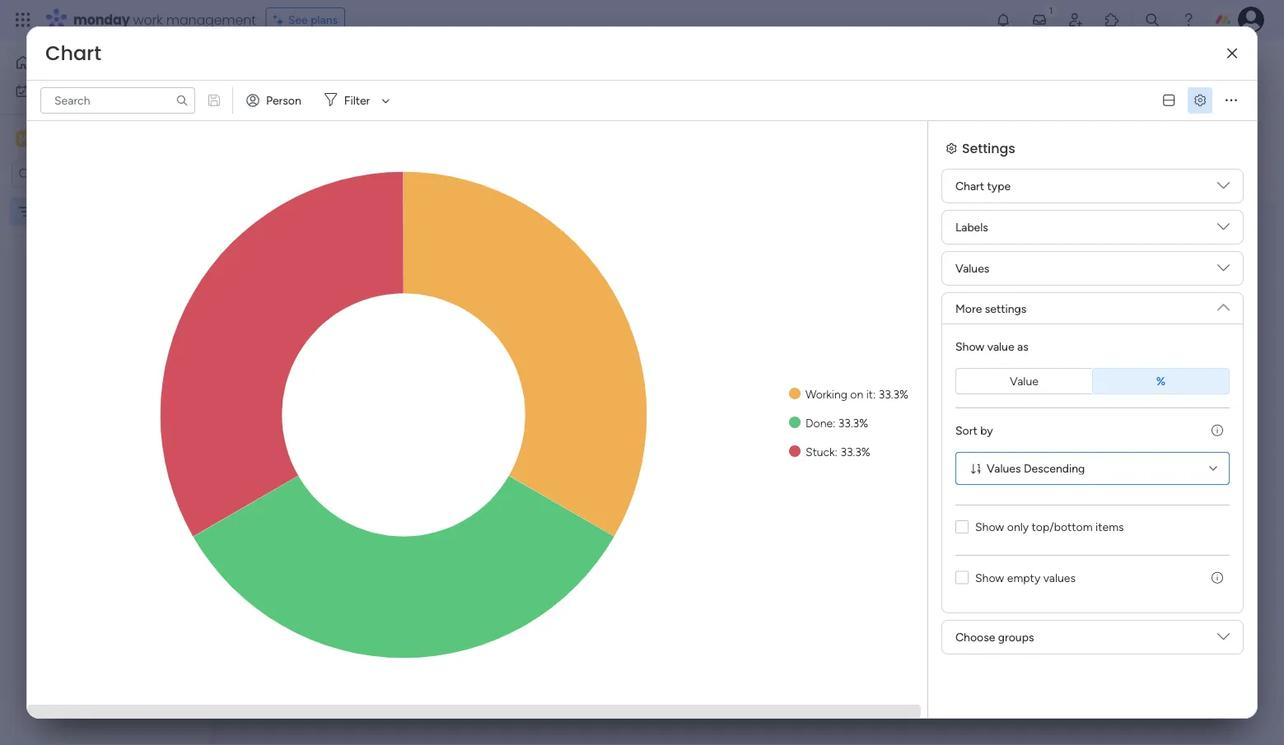 Task type: vqa. For each thing, say whether or not it's contained in the screenshot.
'of'
no



Task type: locate. For each thing, give the bounding box(es) containing it.
0 horizontal spatial my
[[36, 84, 52, 98]]

chart
[[45, 40, 101, 67], [956, 179, 984, 193], [271, 223, 313, 244]]

my inside button
[[36, 84, 52, 98]]

None search field
[[40, 87, 195, 114]]

dapulse dropdown down arrow image for values
[[1217, 262, 1230, 280]]

chart main content
[[218, 200, 1284, 745]]

3 dapulse dropdown down arrow image from the top
[[1217, 631, 1230, 650]]

select product image
[[15, 12, 31, 28]]

dapulse dropdown down arrow image for more settings
[[1217, 295, 1230, 313]]

1 vertical spatial chart
[[956, 179, 984, 193]]

work
[[133, 10, 163, 29], [55, 84, 80, 98]]

1 vertical spatial work
[[55, 84, 80, 98]]

dapulse dropdown down arrow image
[[1217, 180, 1230, 198], [1217, 295, 1230, 313], [1217, 631, 1230, 650]]

workspace image
[[16, 130, 32, 148]]

2 dapulse dropdown down arrow image from the top
[[1217, 262, 1230, 280]]

work inside my work button
[[55, 84, 80, 98]]

work down "home"
[[55, 84, 80, 98]]

1 vertical spatial dapulse dropdown down arrow image
[[1217, 262, 1230, 280]]

my
[[255, 54, 283, 81], [36, 84, 52, 98]]

main
[[38, 131, 67, 147]]

v2 number desc image
[[971, 463, 980, 475]]

2 vertical spatial 33.3%
[[841, 445, 870, 459]]

show left value
[[956, 339, 985, 353]]

home
[[38, 56, 69, 70]]

1 v2 info image from the top
[[1212, 423, 1223, 437]]

board
[[327, 54, 386, 81]]

0 vertical spatial :
[[873, 387, 876, 401]]

values
[[956, 262, 990, 276], [987, 461, 1021, 475]]

2 vertical spatial dapulse dropdown down arrow image
[[1217, 631, 1230, 650]]

add widget
[[392, 103, 452, 117]]

1 vertical spatial v2 info image
[[1212, 571, 1223, 585]]

show left empty
[[975, 571, 1004, 585]]

values
[[1043, 571, 1076, 585]]

dapulse dropdown down arrow image
[[1217, 221, 1230, 239], [1217, 262, 1230, 280]]

v2 settings line image
[[1195, 95, 1206, 106]]

2 vertical spatial chart
[[271, 223, 313, 244]]

more dots image
[[1226, 95, 1237, 106]]

see
[[288, 13, 308, 27]]

33.3%
[[879, 387, 908, 401], [838, 416, 868, 430], [841, 445, 870, 459]]

: up the "stuck : 33.3%"
[[833, 416, 836, 430]]

values for values
[[956, 262, 990, 276]]

my inside field
[[255, 54, 283, 81]]

settings
[[985, 301, 1027, 315]]

0 vertical spatial dapulse dropdown down arrow image
[[1217, 180, 1230, 198]]

0 vertical spatial v2 info image
[[1212, 423, 1223, 437]]

descending
[[1024, 461, 1085, 475]]

search image
[[175, 94, 189, 107]]

0 vertical spatial show
[[956, 339, 985, 353]]

:
[[873, 387, 876, 401], [833, 416, 836, 430], [835, 445, 838, 459]]

1 horizontal spatial chart
[[271, 223, 313, 244]]

1 dapulse dropdown down arrow image from the top
[[1217, 221, 1230, 239]]

done
[[806, 416, 833, 430]]

1 vertical spatial dapulse dropdown down arrow image
[[1217, 295, 1230, 313]]

value button
[[956, 368, 1092, 395]]

0 horizontal spatial chart
[[45, 40, 101, 67]]

values up "more"
[[956, 262, 990, 276]]

2 vertical spatial :
[[835, 445, 838, 459]]

show for show value as
[[956, 339, 985, 353]]

2 horizontal spatial chart
[[956, 179, 984, 193]]

values right the v2 number desc image
[[987, 461, 1021, 475]]

items
[[1096, 520, 1124, 534]]

: for stuck : 33.3%
[[835, 445, 838, 459]]

1 horizontal spatial my
[[255, 54, 283, 81]]

my first board
[[255, 54, 386, 81]]

1 vertical spatial values
[[987, 461, 1021, 475]]

john smith image
[[1238, 7, 1264, 33]]

my up person popup button
[[255, 54, 283, 81]]

monday work management
[[73, 10, 256, 29]]

invite members image
[[1068, 12, 1084, 28]]

help image
[[1180, 12, 1197, 28]]

1 vertical spatial 33.3%
[[838, 416, 868, 430]]

option
[[0, 197, 210, 200]]

work right monday
[[133, 10, 163, 29]]

notifications image
[[995, 12, 1012, 28]]

33.3% down "on"
[[838, 416, 868, 430]]

: down 'done : 33.3%'
[[835, 445, 838, 459]]

1 vertical spatial my
[[36, 84, 52, 98]]

working
[[806, 387, 847, 401]]

dapulse x slim image
[[1227, 48, 1237, 60]]

search everything image
[[1144, 12, 1161, 28]]

v2 info image
[[1212, 423, 1223, 437], [1212, 571, 1223, 585]]

working on it : 33.3%
[[806, 387, 908, 401]]

33.3% down 'done : 33.3%'
[[841, 445, 870, 459]]

0 vertical spatial dapulse dropdown down arrow image
[[1217, 221, 1230, 239]]

Chart field
[[41, 40, 105, 67]]

widget
[[416, 103, 452, 117]]

%
[[1156, 374, 1166, 388]]

more
[[956, 301, 982, 315]]

show
[[956, 339, 985, 353], [975, 520, 1004, 534], [975, 571, 1004, 585]]

: right "on"
[[873, 387, 876, 401]]

see plans button
[[266, 7, 345, 32]]

empty
[[1007, 571, 1041, 585]]

show left only
[[975, 520, 1004, 534]]

first
[[287, 54, 323, 81]]

0 horizontal spatial work
[[55, 84, 80, 98]]

my for my work
[[36, 84, 52, 98]]

dapulse dropdown down arrow image for labels
[[1217, 221, 1230, 239]]

only
[[1007, 520, 1029, 534]]

0 vertical spatial values
[[956, 262, 990, 276]]

1 vertical spatial show
[[975, 520, 1004, 534]]

filter
[[344, 93, 370, 107]]

1 horizontal spatial work
[[133, 10, 163, 29]]

33.3% right it
[[879, 387, 908, 401]]

2 vertical spatial show
[[975, 571, 1004, 585]]

my down "home"
[[36, 84, 52, 98]]

my work button
[[10, 78, 177, 104]]

1 vertical spatial :
[[833, 416, 836, 430]]

list box
[[0, 194, 210, 448]]

0 vertical spatial work
[[133, 10, 163, 29]]

show for show only top/bottom items
[[975, 520, 1004, 534]]

2 dapulse dropdown down arrow image from the top
[[1217, 295, 1230, 313]]

0 vertical spatial chart
[[45, 40, 101, 67]]

main workspace
[[38, 131, 135, 147]]

1 dapulse dropdown down arrow image from the top
[[1217, 180, 1230, 198]]

sort by
[[956, 423, 993, 437]]

chart type
[[956, 179, 1011, 193]]

show for show empty values
[[975, 571, 1004, 585]]

project
[[283, 103, 320, 117]]

top/bottom
[[1032, 520, 1093, 534]]

0 vertical spatial my
[[255, 54, 283, 81]]



Task type: describe. For each thing, give the bounding box(es) containing it.
work for my
[[55, 84, 80, 98]]

% button
[[1092, 368, 1230, 395]]

person
[[266, 93, 301, 107]]

values for values descending
[[987, 461, 1021, 475]]

more settings
[[956, 301, 1027, 315]]

new project button
[[250, 97, 327, 123]]

person button
[[240, 87, 311, 114]]

monday
[[73, 10, 130, 29]]

choose groups
[[956, 631, 1034, 645]]

filter button
[[318, 87, 396, 114]]

33.3% for done : 33.3%
[[838, 416, 868, 430]]

done : 33.3%
[[806, 416, 868, 430]]

value
[[987, 339, 1014, 353]]

v2 split view image
[[1163, 95, 1175, 106]]

values descending
[[987, 461, 1085, 475]]

arrow down image
[[376, 91, 396, 110]]

stuck
[[806, 445, 835, 459]]

work for monday
[[133, 10, 163, 29]]

dapulse dropdown down arrow image for choose groups
[[1217, 631, 1230, 650]]

apps image
[[1104, 12, 1120, 28]]

add widget button
[[362, 96, 459, 123]]

groups
[[998, 631, 1034, 645]]

see plans
[[288, 13, 338, 27]]

2 v2 info image from the top
[[1212, 571, 1223, 585]]

my work
[[36, 84, 80, 98]]

it
[[866, 387, 873, 401]]

new project
[[256, 103, 320, 117]]

plans
[[311, 13, 338, 27]]

inbox image
[[1031, 12, 1048, 28]]

dapulse dropdown down arrow image for chart type
[[1217, 180, 1230, 198]]

33.3% for stuck : 33.3%
[[841, 445, 870, 459]]

show value as
[[956, 339, 1029, 353]]

value
[[1010, 374, 1039, 388]]

home button
[[10, 49, 177, 76]]

settings
[[962, 139, 1015, 157]]

1 image
[[1044, 1, 1058, 19]]

chart inside main content
[[271, 223, 313, 244]]

management
[[166, 10, 256, 29]]

Filter dashboard by text search field
[[40, 87, 195, 114]]

on
[[850, 387, 863, 401]]

labels
[[956, 220, 988, 234]]

as
[[1017, 339, 1029, 353]]

workspace
[[70, 131, 135, 147]]

add
[[392, 103, 413, 117]]

new
[[256, 103, 280, 117]]

my for my first board
[[255, 54, 283, 81]]

Search field
[[487, 98, 537, 121]]

show empty values
[[975, 571, 1076, 585]]

choose
[[956, 631, 995, 645]]

by
[[980, 423, 993, 437]]

My first board field
[[250, 54, 390, 82]]

m
[[19, 132, 29, 146]]

type
[[987, 179, 1011, 193]]

: for done : 33.3%
[[833, 416, 836, 430]]

show only top/bottom items
[[975, 520, 1124, 534]]

0 vertical spatial 33.3%
[[879, 387, 908, 401]]

sort
[[956, 423, 978, 437]]

stuck : 33.3%
[[806, 445, 870, 459]]

workspace selection element
[[16, 129, 138, 150]]



